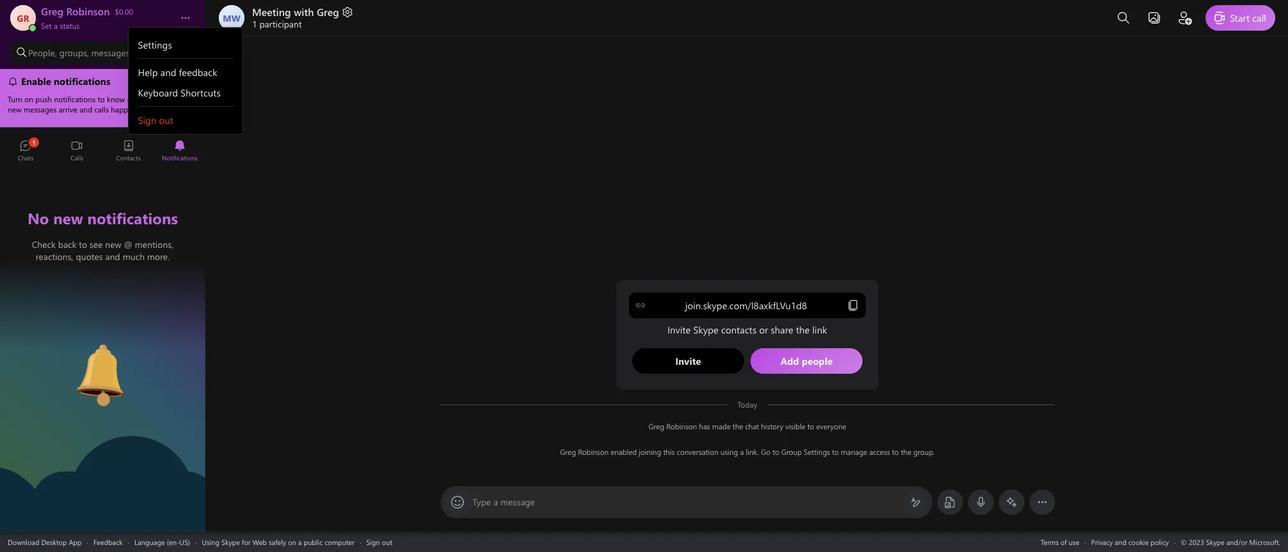 Task type: locate. For each thing, give the bounding box(es) containing it.
1 vertical spatial greg
[[648, 422, 664, 432]]

cookie
[[1128, 538, 1149, 547]]

enabled
[[610, 447, 637, 458]]

people, groups, messages, web button
[[10, 41, 170, 64]]

tab list
[[0, 134, 205, 170]]

download desktop app
[[8, 538, 82, 547]]

a left link.
[[740, 447, 744, 458]]

group.
[[913, 447, 934, 458]]

policy
[[1151, 538, 1169, 547]]

visible
[[785, 422, 805, 432]]

the
[[732, 422, 743, 432], [900, 447, 911, 458]]

0 horizontal spatial the
[[732, 422, 743, 432]]

on
[[288, 538, 296, 547]]

meeting with greg
[[252, 5, 339, 19]]

meeting
[[252, 5, 291, 19]]

set a status
[[41, 20, 80, 31]]

terms of use
[[1041, 538, 1079, 547]]

feedback
[[93, 538, 123, 547]]

2 vertical spatial greg
[[560, 447, 576, 458]]

greg up joining
[[648, 422, 664, 432]]

a right on
[[298, 538, 302, 547]]

0 vertical spatial the
[[732, 422, 743, 432]]

this
[[663, 447, 674, 458]]

to
[[807, 422, 814, 432], [772, 447, 779, 458], [832, 447, 839, 458], [892, 447, 899, 458]]

type
[[473, 497, 491, 509]]

greg
[[317, 5, 339, 19], [648, 422, 664, 432], [560, 447, 576, 458]]

and
[[1115, 538, 1126, 547]]

a right type
[[494, 497, 498, 509]]

0 horizontal spatial robinson
[[578, 447, 608, 458]]

0 vertical spatial greg
[[317, 5, 339, 19]]

feedback link
[[93, 538, 123, 547]]

greg left enabled
[[560, 447, 576, 458]]

the left group.
[[900, 447, 911, 458]]

1 horizontal spatial robinson
[[666, 422, 697, 432]]

the left chat
[[732, 422, 743, 432]]

Type a message text field
[[473, 497, 900, 510]]

menu
[[129, 59, 243, 106]]

robinson left enabled
[[578, 447, 608, 458]]

1 vertical spatial the
[[900, 447, 911, 458]]

desktop
[[41, 538, 67, 547]]

1 vertical spatial robinson
[[578, 447, 608, 458]]

web
[[253, 538, 267, 547]]

using skype for web safely on a public computer link
[[202, 538, 355, 547]]

of
[[1061, 538, 1067, 547]]

robinson left has
[[666, 422, 697, 432]]

1 horizontal spatial greg
[[560, 447, 576, 458]]

a right set at the left of the page
[[54, 20, 58, 31]]

robinson
[[666, 422, 697, 432], [578, 447, 608, 458]]

people,
[[28, 46, 57, 59]]

2 horizontal spatial greg
[[648, 422, 664, 432]]

go
[[761, 447, 770, 458]]

1 horizontal spatial the
[[900, 447, 911, 458]]

a inside button
[[54, 20, 58, 31]]

download desktop app link
[[8, 538, 82, 547]]

greg for greg robinson has made the chat history visible to everyone
[[648, 422, 664, 432]]

robinson for enabled joining this conversation using a link. go to group settings to manage access to the group.
[[578, 447, 608, 458]]

greg right the with
[[317, 5, 339, 19]]

0 vertical spatial robinson
[[666, 422, 697, 432]]

out
[[382, 538, 392, 547]]

0 horizontal spatial greg
[[317, 5, 339, 19]]

app
[[69, 538, 82, 547]]

a
[[54, 20, 58, 31], [740, 447, 744, 458], [494, 497, 498, 509], [298, 538, 302, 547]]

public
[[304, 538, 323, 547]]

conversation
[[676, 447, 718, 458]]

set a status button
[[41, 18, 168, 31]]

joining
[[639, 447, 661, 458]]



Task type: vqa. For each thing, say whether or not it's contained in the screenshot.
learning.
no



Task type: describe. For each thing, give the bounding box(es) containing it.
greg robinson enabled joining this conversation using a link. go to group settings to manage access to the group.
[[560, 447, 934, 458]]

made
[[712, 422, 730, 432]]

meeting with greg button
[[252, 5, 354, 19]]

greg for greg robinson enabled joining this conversation using a link. go to group settings to manage access to the group.
[[560, 447, 576, 458]]

to right settings
[[832, 447, 839, 458]]

status
[[60, 20, 80, 31]]

sign out
[[366, 538, 392, 547]]

sign
[[366, 538, 380, 547]]

privacy and cookie policy
[[1091, 538, 1169, 547]]

sign out link
[[366, 538, 392, 547]]

type a message
[[473, 497, 535, 509]]

privacy and cookie policy link
[[1091, 538, 1169, 547]]

group
[[781, 447, 802, 458]]

history
[[761, 422, 783, 432]]

message
[[501, 497, 535, 509]]

language
[[134, 538, 165, 547]]

using skype for web safely on a public computer
[[202, 538, 355, 547]]

web
[[134, 46, 150, 59]]

safely
[[269, 538, 286, 547]]

us)
[[179, 538, 190, 547]]

computer
[[325, 538, 355, 547]]

bell
[[64, 340, 81, 354]]

(en-
[[167, 538, 179, 547]]

for
[[242, 538, 251, 547]]

manage
[[840, 447, 867, 458]]

people, groups, messages, web
[[28, 46, 150, 59]]

language (en-us)
[[134, 538, 190, 547]]

download
[[8, 538, 39, 547]]

access
[[869, 447, 890, 458]]

terms of use link
[[1041, 538, 1079, 547]]

messages,
[[91, 46, 132, 59]]

greg robinson has made the chat history visible to everyone
[[648, 422, 846, 432]]

to right "visible"
[[807, 422, 814, 432]]

with
[[294, 5, 314, 19]]

chat
[[745, 422, 759, 432]]

privacy
[[1091, 538, 1113, 547]]

groups,
[[59, 46, 89, 59]]

has
[[699, 422, 710, 432]]

using
[[720, 447, 738, 458]]

link.
[[746, 447, 759, 458]]

settings
[[803, 447, 830, 458]]

using
[[202, 538, 220, 547]]

robinson for has made the chat history visible to everyone
[[666, 422, 697, 432]]

to right access
[[892, 447, 899, 458]]

to right go
[[772, 447, 779, 458]]

set
[[41, 20, 52, 31]]

terms
[[1041, 538, 1059, 547]]

use
[[1069, 538, 1079, 547]]

language (en-us) link
[[134, 538, 190, 547]]

skype
[[221, 538, 240, 547]]

everyone
[[816, 422, 846, 432]]



